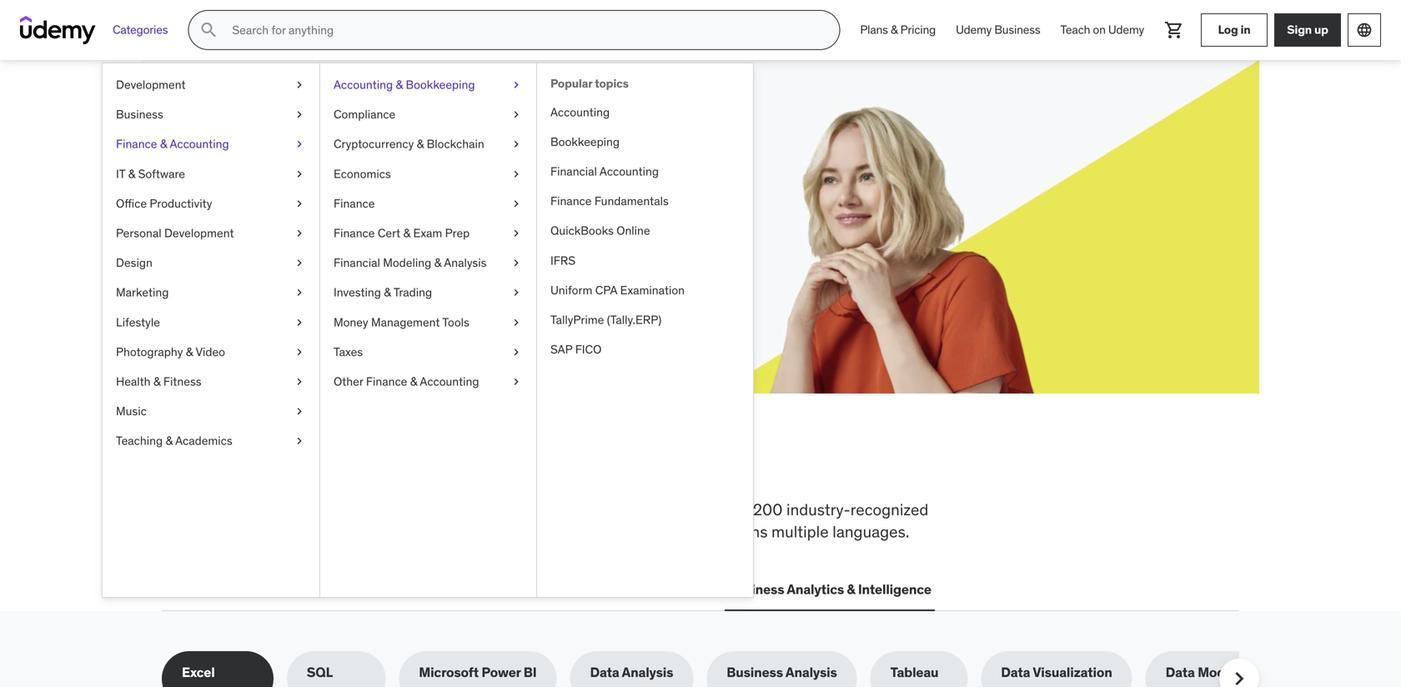 Task type: locate. For each thing, give the bounding box(es) containing it.
communication button
[[606, 570, 711, 610]]

xsmall image for money management tools
[[510, 314, 523, 331]]

for up potential
[[302, 133, 341, 167]]

xsmall image for financial modeling & analysis
[[510, 255, 523, 271]]

data left next image
[[1166, 664, 1195, 681]]

finance down with
[[334, 196, 375, 211]]

skills up supports at the left of page
[[357, 500, 392, 520]]

1 vertical spatial development
[[164, 226, 234, 241]]

submit search image
[[199, 20, 219, 40]]

place
[[630, 445, 717, 488]]

0 vertical spatial in
[[1241, 22, 1251, 37]]

xsmall image inside investing & trading link
[[510, 285, 523, 301]]

accounting down popular
[[550, 104, 610, 120]]

financial
[[550, 164, 597, 179], [334, 255, 380, 270]]

web development button
[[162, 570, 283, 610]]

& right cert on the left of page
[[403, 226, 410, 241]]

finance inside accounting & bookkeeping element
[[550, 194, 592, 209]]

& inside the financial modeling & analysis link
[[434, 255, 441, 270]]

1 vertical spatial modeling
[[1198, 664, 1256, 681]]

& right teaching
[[166, 433, 173, 448]]

for
[[302, 133, 341, 167], [696, 500, 715, 520]]

& for software
[[128, 166, 135, 181]]

in up the including
[[525, 445, 557, 488]]

cryptocurrency & blockchain link
[[320, 129, 536, 159]]

0 vertical spatial bookkeeping
[[406, 77, 475, 92]]

& left video
[[186, 344, 193, 359]]

it left certifications
[[299, 581, 311, 598]]

one
[[564, 445, 624, 488]]

tableau
[[890, 664, 939, 681]]

popular
[[550, 76, 592, 91]]

your up through
[[270, 174, 296, 191]]

financial up finance fundamentals
[[550, 164, 597, 179]]

data right bi
[[590, 664, 619, 681]]

sign up link
[[1274, 13, 1341, 47]]

well-
[[411, 522, 446, 542]]

finance & accounting
[[116, 137, 229, 152]]

in right log
[[1241, 22, 1251, 37]]

xsmall image inside the "other finance & accounting" link
[[510, 374, 523, 390]]

financial accounting link
[[537, 157, 753, 186]]

& right analytics
[[847, 581, 855, 598]]

modeling for financial
[[383, 255, 431, 270]]

it for it & software
[[116, 166, 125, 181]]

0 vertical spatial financial
[[550, 164, 597, 179]]

xsmall image for finance & accounting
[[293, 136, 306, 152]]

1 vertical spatial it
[[299, 581, 311, 598]]

development down categories dropdown button
[[116, 77, 186, 92]]

xsmall image for teaching & academics
[[293, 433, 306, 449]]

other finance & accounting link
[[320, 367, 536, 397]]

catalog
[[289, 522, 341, 542]]

data for data visualization
[[1001, 664, 1030, 681]]

2 vertical spatial development
[[196, 581, 279, 598]]

1 vertical spatial financial
[[334, 255, 380, 270]]

quickbooks online link
[[537, 216, 753, 246]]

& up software
[[160, 137, 167, 152]]

& inside it & software link
[[128, 166, 135, 181]]

udemy business
[[956, 22, 1040, 37]]

0 vertical spatial it
[[116, 166, 125, 181]]

& inside business analytics & intelligence button
[[847, 581, 855, 598]]

xsmall image inside teaching & academics link
[[293, 433, 306, 449]]

& for fitness
[[153, 374, 161, 389]]

next image
[[1226, 666, 1253, 687]]

1 horizontal spatial your
[[345, 133, 406, 167]]

xsmall image for it & software
[[293, 166, 306, 182]]

other finance & accounting
[[334, 374, 479, 389]]

& inside cryptocurrency & blockchain link
[[417, 137, 424, 152]]

udemy business link
[[946, 10, 1050, 50]]

udemy right "on"
[[1108, 22, 1144, 37]]

bookkeeping inside accounting & bookkeeping link
[[406, 77, 475, 92]]

& down the taxes link
[[410, 374, 417, 389]]

web development
[[165, 581, 279, 598]]

power
[[482, 664, 521, 681]]

& inside accounting & bookkeeping link
[[396, 77, 403, 92]]

1 horizontal spatial bookkeeping
[[550, 134, 620, 149]]

data analysis
[[590, 664, 673, 681]]

xsmall image for design
[[293, 255, 306, 271]]

& for trading
[[384, 285, 391, 300]]

1 horizontal spatial financial
[[550, 164, 597, 179]]

categories button
[[103, 10, 178, 50]]

& inside photography & video "link"
[[186, 344, 193, 359]]

pricing
[[900, 22, 936, 37]]

you
[[373, 445, 432, 488]]

xsmall image for finance cert & exam prep
[[510, 225, 523, 241]]

data modeling
[[1166, 664, 1256, 681]]

other
[[334, 374, 363, 389]]

it inside it certifications button
[[299, 581, 311, 598]]

financial for financial modeling & analysis
[[334, 255, 380, 270]]

teach
[[1060, 22, 1090, 37]]

development down office productivity link
[[164, 226, 234, 241]]

business for business
[[116, 107, 163, 122]]

udemy right pricing
[[956, 22, 992, 37]]

marketing link
[[103, 278, 319, 308]]

shopping cart with 0 items image
[[1164, 20, 1184, 40]]

development inside button
[[196, 581, 279, 598]]

1 horizontal spatial analysis
[[622, 664, 673, 681]]

your up with
[[345, 133, 406, 167]]

& down "finance cert & exam prep" link
[[434, 255, 441, 270]]

data left visualization
[[1001, 664, 1030, 681]]

intelligence
[[858, 581, 931, 598]]

plans & pricing
[[860, 22, 936, 37]]

it & software link
[[103, 159, 319, 189]]

sql
[[307, 664, 333, 681]]

teaching & academics link
[[103, 426, 319, 456]]

business inside topic filters 'element'
[[727, 664, 783, 681]]

business
[[994, 22, 1040, 37], [116, 107, 163, 122], [728, 581, 784, 598], [727, 664, 783, 681]]

0 horizontal spatial in
[[525, 445, 557, 488]]

online
[[617, 223, 650, 238]]

bookkeeping up compliance link
[[406, 77, 475, 92]]

economics
[[334, 166, 391, 181]]

topics
[[595, 76, 629, 91]]

0 vertical spatial skills
[[276, 445, 366, 488]]

financial inside the financial modeling & analysis link
[[334, 255, 380, 270]]

xsmall image inside development link
[[293, 77, 306, 93]]

it
[[116, 166, 125, 181], [299, 581, 311, 598]]

& left the trading
[[384, 285, 391, 300]]

(tally.erp)
[[607, 312, 662, 327]]

money management tools
[[334, 315, 469, 330]]

xsmall image inside personal development link
[[293, 225, 306, 241]]

& up compliance link
[[396, 77, 403, 92]]

need
[[439, 445, 519, 488]]

it certifications
[[299, 581, 398, 598]]

covering critical workplace skills to technical topics, including prep content for over 200 industry-recognized certifications, our catalog supports well-rounded professional development and spans multiple languages.
[[162, 500, 929, 542]]

& inside teaching & academics link
[[166, 433, 173, 448]]

2 udemy from the left
[[1108, 22, 1144, 37]]

xsmall image inside office productivity link
[[293, 195, 306, 212]]

xsmall image inside economics link
[[510, 166, 523, 182]]

xsmall image inside it & software link
[[293, 166, 306, 182]]

1 horizontal spatial udemy
[[1108, 22, 1144, 37]]

0 horizontal spatial modeling
[[383, 255, 431, 270]]

& inside health & fitness link
[[153, 374, 161, 389]]

it up office
[[116, 166, 125, 181]]

&
[[891, 22, 898, 37], [396, 77, 403, 92], [160, 137, 167, 152], [417, 137, 424, 152], [128, 166, 135, 181], [403, 226, 410, 241], [434, 255, 441, 270], [384, 285, 391, 300], [186, 344, 193, 359], [153, 374, 161, 389], [410, 374, 417, 389], [166, 433, 173, 448], [847, 581, 855, 598]]

compliance
[[334, 107, 396, 122]]

xsmall image for office productivity
[[293, 195, 306, 212]]

& inside investing & trading link
[[384, 285, 391, 300]]

skills up workplace
[[276, 445, 366, 488]]

xsmall image inside finance & accounting link
[[293, 136, 306, 152]]

including
[[533, 500, 597, 520]]

xsmall image inside the financial modeling & analysis link
[[510, 255, 523, 271]]

xsmall image inside photography & video "link"
[[293, 344, 306, 360]]

analysis
[[444, 255, 487, 270], [622, 664, 673, 681], [786, 664, 837, 681]]

financial accounting
[[550, 164, 659, 179]]

xsmall image inside design link
[[293, 255, 306, 271]]

personal
[[116, 226, 161, 241]]

& inside finance & accounting link
[[160, 137, 167, 152]]

xsmall image inside compliance link
[[510, 106, 523, 123]]

xsmall image inside lifestyle link
[[293, 314, 306, 331]]

0 horizontal spatial it
[[116, 166, 125, 181]]

xsmall image inside "finance cert & exam prep" link
[[510, 225, 523, 241]]

accounting & bookkeeping element
[[536, 63, 753, 597]]

1 vertical spatial skills
[[357, 500, 392, 520]]

1 vertical spatial bookkeeping
[[550, 134, 620, 149]]

xsmall image inside "finance" link
[[510, 195, 523, 212]]

accounting up compliance
[[334, 77, 393, 92]]

& up office
[[128, 166, 135, 181]]

data science
[[507, 581, 589, 598]]

& down compliance link
[[417, 137, 424, 152]]

0 horizontal spatial for
[[302, 133, 341, 167]]

1 horizontal spatial for
[[696, 500, 715, 520]]

cryptocurrency
[[334, 137, 414, 152]]

1 horizontal spatial it
[[299, 581, 311, 598]]

expand
[[222, 174, 267, 191]]

0 horizontal spatial bookkeeping
[[406, 77, 475, 92]]

exam
[[413, 226, 442, 241]]

prep
[[601, 500, 633, 520]]

skills
[[276, 445, 366, 488], [357, 500, 392, 520]]

modeling for data
[[1198, 664, 1256, 681]]

data for data science
[[507, 581, 536, 598]]

& for academics
[[166, 433, 173, 448]]

a
[[383, 174, 390, 191]]

science
[[539, 581, 589, 598]]

data inside button
[[507, 581, 536, 598]]

xsmall image for music
[[293, 403, 306, 420]]

& inside "finance cert & exam prep" link
[[403, 226, 410, 241]]

xsmall image inside accounting & bookkeeping link
[[510, 77, 523, 93]]

analysis for business analysis
[[786, 664, 837, 681]]

0 horizontal spatial udemy
[[956, 22, 992, 37]]

tallyprime (tally.erp) link
[[537, 305, 753, 335]]

1 vertical spatial for
[[696, 500, 715, 520]]

data left science
[[507, 581, 536, 598]]

finance for finance cert & exam prep
[[334, 226, 375, 241]]

& right 'plans'
[[891, 22, 898, 37]]

1 udemy from the left
[[956, 22, 992, 37]]

0 vertical spatial your
[[345, 133, 406, 167]]

accounting link
[[537, 97, 753, 127]]

financial inside the financial accounting link
[[550, 164, 597, 179]]

xsmall image inside cryptocurrency & blockchain link
[[510, 136, 523, 152]]

& inside plans & pricing link
[[891, 22, 898, 37]]

teaching & academics
[[116, 433, 232, 448]]

xsmall image inside the taxes link
[[510, 344, 523, 360]]

development for web
[[196, 581, 279, 598]]

1 horizontal spatial modeling
[[1198, 664, 1256, 681]]

cert
[[378, 226, 400, 241]]

xsmall image inside marketing 'link'
[[293, 285, 306, 301]]

professional
[[509, 522, 595, 542]]

2 horizontal spatial analysis
[[786, 664, 837, 681]]

through
[[265, 193, 312, 210]]

xsmall image
[[293, 106, 306, 123], [293, 136, 306, 152], [510, 136, 523, 152], [293, 166, 306, 182], [510, 166, 523, 182], [510, 225, 523, 241], [293, 314, 306, 331], [293, 344, 306, 360], [293, 374, 306, 390], [510, 374, 523, 390]]

finance up it & software
[[116, 137, 157, 152]]

cryptocurrency & blockchain
[[334, 137, 484, 152]]

xsmall image inside business link
[[293, 106, 306, 123]]

ifrs
[[550, 253, 576, 268]]

analysis for data analysis
[[622, 664, 673, 681]]

0 horizontal spatial your
[[270, 174, 296, 191]]

it for it certifications
[[299, 581, 311, 598]]

finance down 15. at the top
[[334, 226, 375, 241]]

business inside button
[[728, 581, 784, 598]]

sign up
[[1287, 22, 1328, 37]]

it inside it & software link
[[116, 166, 125, 181]]

xsmall image inside health & fitness link
[[293, 374, 306, 390]]

xsmall image for business
[[293, 106, 306, 123]]

accounting & bookkeeping link
[[320, 70, 536, 100]]

bookkeeping up financial accounting
[[550, 134, 620, 149]]

xsmall image for lifestyle
[[293, 314, 306, 331]]

personal development link
[[103, 218, 319, 248]]

finance up quickbooks
[[550, 194, 592, 209]]

bi
[[524, 664, 537, 681]]

xsmall image
[[293, 77, 306, 93], [510, 77, 523, 93], [510, 106, 523, 123], [293, 195, 306, 212], [510, 195, 523, 212], [293, 225, 306, 241], [293, 255, 306, 271], [510, 255, 523, 271], [293, 285, 306, 301], [510, 285, 523, 301], [510, 314, 523, 331], [510, 344, 523, 360], [293, 403, 306, 420], [293, 433, 306, 449]]

for inside the covering critical workplace skills to technical topics, including prep content for over 200 industry-recognized certifications, our catalog supports well-rounded professional development and spans multiple languages.
[[696, 500, 715, 520]]

financial up investing
[[334, 255, 380, 270]]

xsmall image inside money management tools link
[[510, 314, 523, 331]]

& right health
[[153, 374, 161, 389]]

0 vertical spatial modeling
[[383, 255, 431, 270]]

health & fitness
[[116, 374, 201, 389]]

development right the web
[[196, 581, 279, 598]]

0 horizontal spatial financial
[[334, 255, 380, 270]]

modeling inside topic filters 'element'
[[1198, 664, 1256, 681]]

xsmall image inside the music 'link'
[[293, 403, 306, 420]]

music
[[116, 404, 147, 419]]

finance for finance fundamentals
[[550, 194, 592, 209]]

0 vertical spatial for
[[302, 133, 341, 167]]

for up and
[[696, 500, 715, 520]]



Task type: vqa. For each thing, say whether or not it's contained in the screenshot.
xsmall image associated with Taxes
yes



Task type: describe. For each thing, give the bounding box(es) containing it.
investing
[[334, 285, 381, 300]]

business for business analysis
[[727, 664, 783, 681]]

choose a language image
[[1356, 22, 1373, 38]]

trading
[[393, 285, 432, 300]]

& for accounting
[[160, 137, 167, 152]]

topic filters element
[[162, 651, 1276, 687]]

& for pricing
[[891, 22, 898, 37]]

office productivity link
[[103, 189, 319, 218]]

finance fundamentals link
[[537, 186, 753, 216]]

teach on udemy link
[[1050, 10, 1154, 50]]

plans & pricing link
[[850, 10, 946, 50]]

teach on udemy
[[1060, 22, 1144, 37]]

200
[[753, 500, 783, 520]]

visualization
[[1033, 664, 1112, 681]]

data for data analysis
[[590, 664, 619, 681]]

and
[[695, 522, 722, 542]]

xsmall image for accounting & bookkeeping
[[510, 77, 523, 93]]

xsmall image for photography & video
[[293, 344, 306, 360]]

xsmall image for health & fitness
[[293, 374, 306, 390]]

blockchain
[[427, 137, 484, 152]]

on
[[1093, 22, 1106, 37]]

supports
[[345, 522, 408, 542]]

quickbooks
[[550, 223, 614, 238]]

for inside skills for your future expand your potential with a course. starting at just $12.99 through dec 15.
[[302, 133, 341, 167]]

technical
[[414, 500, 478, 520]]

spans
[[726, 522, 768, 542]]

tallyprime (tally.erp)
[[550, 312, 662, 327]]

xsmall image for development
[[293, 77, 306, 93]]

1 horizontal spatial in
[[1241, 22, 1251, 37]]

uniform cpa examination
[[550, 283, 685, 298]]

workplace
[[280, 500, 353, 520]]

xsmall image for taxes
[[510, 344, 523, 360]]

health & fitness link
[[103, 367, 319, 397]]

& for bookkeeping
[[396, 77, 403, 92]]

xsmall image for other finance & accounting
[[510, 374, 523, 390]]

development for personal
[[164, 226, 234, 241]]

all the skills you need in one place
[[162, 445, 717, 488]]

finance right the other
[[366, 374, 407, 389]]

xsmall image for compliance
[[510, 106, 523, 123]]

business analytics & intelligence button
[[725, 570, 935, 610]]

accounting & bookkeeping
[[334, 77, 475, 92]]

content
[[637, 500, 692, 520]]

business inside 'link'
[[994, 22, 1040, 37]]

quickbooks online
[[550, 223, 650, 238]]

critical
[[229, 500, 276, 520]]

categories
[[113, 22, 168, 37]]

finance link
[[320, 189, 536, 218]]

it & software
[[116, 166, 185, 181]]

photography
[[116, 344, 183, 359]]

cpa
[[595, 283, 617, 298]]

tallyprime
[[550, 312, 604, 327]]

multiple
[[771, 522, 829, 542]]

plans
[[860, 22, 888, 37]]

business analysis
[[727, 664, 837, 681]]

finance & accounting link
[[103, 129, 319, 159]]

rounded
[[446, 522, 505, 542]]

finance fundamentals
[[550, 194, 669, 209]]

udemy image
[[20, 16, 96, 44]]

sap fico link
[[537, 335, 753, 365]]

software
[[138, 166, 185, 181]]

& for video
[[186, 344, 193, 359]]

xsmall image for marketing
[[293, 285, 306, 301]]

bookkeeping inside bookkeeping link
[[550, 134, 620, 149]]

skills inside the covering critical workplace skills to technical topics, including prep content for over 200 industry-recognized certifications, our catalog supports well-rounded professional development and spans multiple languages.
[[357, 500, 392, 520]]

development
[[599, 522, 692, 542]]

excel
[[182, 664, 215, 681]]

xsmall image for cryptocurrency & blockchain
[[510, 136, 523, 152]]

taxes
[[334, 344, 363, 359]]

xsmall image for finance
[[510, 195, 523, 212]]

1 vertical spatial in
[[525, 445, 557, 488]]

leadership button
[[415, 570, 491, 610]]

log in
[[1218, 22, 1251, 37]]

design
[[116, 255, 152, 270]]

development link
[[103, 70, 319, 100]]

music link
[[103, 397, 319, 426]]

the
[[217, 445, 270, 488]]

popular topics
[[550, 76, 629, 91]]

xsmall image for economics
[[510, 166, 523, 182]]

accounting down the taxes link
[[420, 374, 479, 389]]

xsmall image for investing & trading
[[510, 285, 523, 301]]

accounting down business link
[[170, 137, 229, 152]]

data visualization
[[1001, 664, 1112, 681]]

photography & video
[[116, 344, 225, 359]]

& inside the "other finance & accounting" link
[[410, 374, 417, 389]]

finance for finance & accounting
[[116, 137, 157, 152]]

it certifications button
[[296, 570, 402, 610]]

sap
[[550, 342, 572, 357]]

0 vertical spatial development
[[116, 77, 186, 92]]

0 horizontal spatial analysis
[[444, 255, 487, 270]]

future
[[411, 133, 492, 167]]

investing & trading
[[334, 285, 432, 300]]

business for business analytics & intelligence
[[728, 581, 784, 598]]

uniform cpa examination link
[[537, 276, 753, 305]]

examination
[[620, 283, 685, 298]]

finance cert & exam prep link
[[320, 218, 536, 248]]

xsmall image for personal development
[[293, 225, 306, 241]]

topics,
[[482, 500, 529, 520]]

fundamentals
[[594, 194, 669, 209]]

analytics
[[787, 581, 844, 598]]

covering
[[162, 500, 225, 520]]

Search for anything text field
[[229, 16, 819, 44]]

marketing
[[116, 285, 169, 300]]

uniform
[[550, 283, 592, 298]]

accounting up the fundamentals
[[600, 164, 659, 179]]

& for blockchain
[[417, 137, 424, 152]]

tools
[[442, 315, 469, 330]]

economics link
[[320, 159, 536, 189]]

data for data modeling
[[1166, 664, 1195, 681]]

management
[[371, 315, 440, 330]]

business analytics & intelligence
[[728, 581, 931, 598]]

financial modeling & analysis link
[[320, 248, 536, 278]]

recognized
[[850, 500, 929, 520]]

fico
[[575, 342, 602, 357]]

financial for financial accounting
[[550, 164, 597, 179]]

$12.99
[[222, 193, 262, 210]]

video
[[196, 344, 225, 359]]

1 vertical spatial your
[[270, 174, 296, 191]]

prep
[[445, 226, 470, 241]]

finance cert & exam prep
[[334, 226, 470, 241]]

udemy inside 'link'
[[956, 22, 992, 37]]



